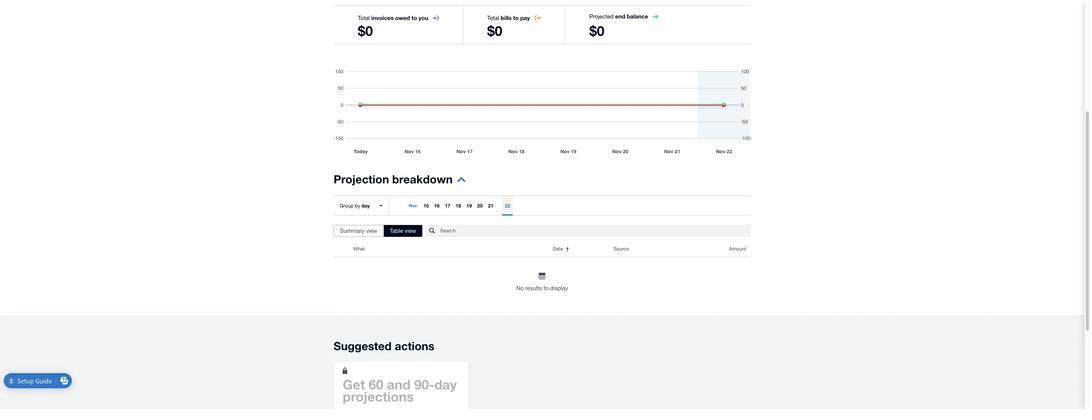 Task type: vqa. For each thing, say whether or not it's contained in the screenshot.
16
yes



Task type: describe. For each thing, give the bounding box(es) containing it.
18
[[456, 203, 461, 209]]

no results to display
[[516, 285, 568, 292]]

group
[[340, 203, 353, 209]]

amount button
[[690, 242, 751, 257]]

15 button
[[421, 196, 432, 216]]

projection
[[334, 173, 389, 186]]

summary
[[340, 228, 364, 234]]

projections
[[343, 389, 414, 405]]

22
[[505, 203, 510, 209]]

you
[[419, 14, 428, 21]]

21 button
[[485, 196, 496, 216]]

suggested actions
[[334, 340, 434, 353]]

total for $0
[[487, 15, 499, 21]]

and
[[387, 377, 411, 393]]

date
[[553, 246, 563, 252]]

bills
[[501, 14, 512, 21]]

16 button
[[432, 196, 442, 216]]

15
[[423, 203, 429, 209]]

projected
[[589, 13, 614, 20]]

by
[[355, 203, 360, 209]]

total bills to pay $0
[[487, 14, 530, 39]]

nov :
[[409, 203, 418, 208]]

what
[[353, 246, 365, 252]]

19
[[467, 203, 472, 209]]

what button
[[349, 242, 548, 257]]

view for summary view
[[366, 228, 377, 234]]

projection breakdown button
[[334, 173, 466, 191]]

22 nov 2023 element
[[502, 196, 513, 216]]

owed
[[395, 14, 410, 21]]

get
[[343, 377, 365, 393]]

21
[[488, 203, 494, 209]]



Task type: locate. For each thing, give the bounding box(es) containing it.
1 horizontal spatial total
[[487, 15, 499, 21]]

total
[[358, 15, 370, 21], [487, 15, 499, 21]]

90-
[[414, 377, 434, 393]]

list of upcoming transactions within the selected timeframe element
[[334, 242, 751, 293]]

table view
[[390, 228, 416, 234]]

view right table
[[405, 228, 416, 234]]

$0 inside total invoices owed to you $0
[[358, 23, 373, 39]]

$0
[[358, 23, 373, 39], [487, 23, 502, 39], [589, 23, 605, 39]]

20
[[477, 203, 483, 209]]

total inside total invoices owed to you $0
[[358, 15, 370, 21]]

$0 down bills
[[487, 23, 502, 39]]

results
[[525, 285, 542, 292]]

view
[[366, 228, 377, 234], [405, 228, 416, 234]]

day inside get 60 and 90-day projections
[[434, 377, 457, 393]]

nov
[[409, 203, 417, 208]]

2 horizontal spatial $0
[[589, 23, 605, 39]]

16
[[434, 203, 440, 209]]

table
[[390, 228, 403, 234]]

0 horizontal spatial $0
[[358, 23, 373, 39]]

amount
[[729, 246, 746, 252]]

1 view from the left
[[366, 228, 377, 234]]

projection breakdown view option group
[[334, 225, 423, 237]]

total invoices owed to you $0
[[358, 14, 428, 39]]

balance
[[627, 13, 648, 20]]

invoices
[[371, 14, 394, 21]]

19 button
[[464, 196, 475, 216]]

2 total from the left
[[487, 15, 499, 21]]

2 view from the left
[[405, 228, 416, 234]]

total for you
[[358, 15, 370, 21]]

0 horizontal spatial day
[[362, 203, 370, 209]]

to for total bills to pay $0
[[513, 14, 519, 21]]

to inside list of upcoming transactions within the selected timeframe element
[[544, 285, 549, 292]]

total left invoices
[[358, 15, 370, 21]]

projection breakdown
[[334, 173, 453, 186]]

day
[[362, 203, 370, 209], [434, 377, 457, 393]]

suggested
[[334, 340, 392, 353]]

display
[[550, 285, 568, 292]]

1 horizontal spatial to
[[513, 14, 519, 21]]

to
[[412, 14, 417, 21], [513, 14, 519, 21], [544, 285, 549, 292]]

17 button
[[442, 196, 453, 216]]

to left the pay
[[513, 14, 519, 21]]

1 total from the left
[[358, 15, 370, 21]]

1 horizontal spatial view
[[405, 228, 416, 234]]

22 button
[[502, 196, 513, 216]]

$0 down invoices
[[358, 23, 373, 39]]

0 horizontal spatial view
[[366, 228, 377, 234]]

to for no results to display
[[544, 285, 549, 292]]

to left the you
[[412, 14, 417, 21]]

get 60 and 90-day projections
[[343, 377, 457, 405]]

:
[[417, 203, 418, 208]]

0 vertical spatial day
[[362, 203, 370, 209]]

date button
[[548, 242, 609, 257]]

$0 down projected
[[589, 23, 605, 39]]

0 horizontal spatial total
[[358, 15, 370, 21]]

to inside total invoices owed to you $0
[[412, 14, 417, 21]]

3 $0 from the left
[[589, 23, 605, 39]]

1 vertical spatial day
[[434, 377, 457, 393]]

60
[[369, 377, 383, 393]]

actions
[[395, 340, 434, 353]]

summary view
[[340, 228, 377, 234]]

no
[[516, 285, 524, 292]]

pay
[[520, 14, 530, 21]]

2 horizontal spatial to
[[544, 285, 549, 292]]

source
[[614, 246, 629, 252]]

view right "summary"
[[366, 228, 377, 234]]

17
[[445, 203, 450, 209]]

20 button
[[475, 196, 485, 216]]

Search for a document search field
[[440, 225, 751, 238]]

1 $0 from the left
[[358, 23, 373, 39]]

group by day
[[340, 203, 370, 209]]

end
[[615, 13, 625, 20]]

$0 inside total bills to pay $0
[[487, 23, 502, 39]]

total inside total bills to pay $0
[[487, 15, 499, 21]]

breakdown
[[392, 173, 453, 186]]

to right results
[[544, 285, 549, 292]]

to inside total bills to pay $0
[[513, 14, 519, 21]]

2 $0 from the left
[[487, 23, 502, 39]]

view for table view
[[405, 228, 416, 234]]

1 horizontal spatial $0
[[487, 23, 502, 39]]

1 horizontal spatial day
[[434, 377, 457, 393]]

projected end balance
[[589, 13, 648, 20]]

source button
[[609, 242, 690, 257]]

total left bills
[[487, 15, 499, 21]]

0 horizontal spatial to
[[412, 14, 417, 21]]

18 button
[[453, 196, 464, 216]]



